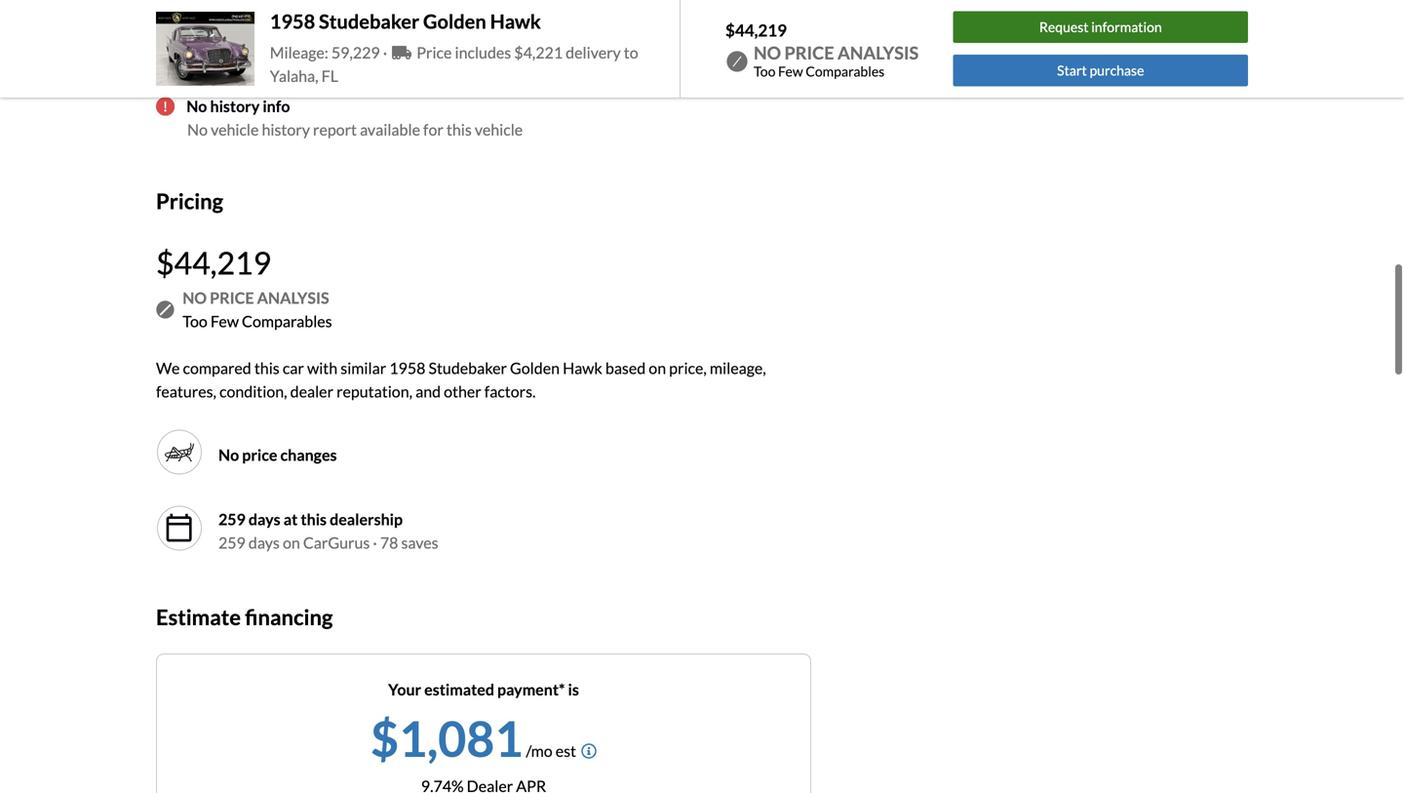 Task type: describe. For each thing, give the bounding box(es) containing it.
this inside 259 days at this dealership 259 days on cargurus · 78 saves
[[301, 510, 327, 529]]

is
[[568, 680, 579, 699]]

0 vertical spatial hawk
[[490, 10, 541, 33]]

available
[[360, 120, 420, 139]]

info
[[263, 97, 290, 116]]

no price changes
[[219, 445, 337, 464]]

0 horizontal spatial golden
[[423, 10, 487, 33]]

on inside 259 days at this dealership 259 days on cargurus · 78 saves
[[283, 533, 300, 552]]

condition,
[[220, 382, 287, 401]]

vdpalert image
[[156, 97, 175, 116]]

report
[[313, 120, 357, 139]]

history
[[156, 43, 228, 69]]

no for no price changes
[[219, 445, 239, 464]]

we
[[156, 359, 180, 378]]

mileage: 59,229 ·
[[270, 43, 390, 62]]

start
[[1058, 62, 1088, 78]]

0 vertical spatial this
[[447, 120, 472, 139]]

car
[[283, 359, 304, 378]]

other
[[444, 382, 482, 401]]

analysis
[[257, 288, 329, 307]]

information
[[1092, 19, 1163, 35]]

1 horizontal spatial history
[[262, 120, 310, 139]]

we compared this car with similar 1958 studebaker golden hawk based on price, mileage, features, condition, dealer reputation, and other factors.
[[156, 359, 767, 401]]

at
[[284, 510, 298, 529]]

too for no
[[183, 312, 208, 331]]

1 days from the top
[[249, 510, 281, 529]]

saves
[[401, 533, 439, 552]]

analysis
[[838, 42, 919, 63]]

to
[[624, 43, 639, 62]]

your estimated payment* is
[[388, 680, 579, 699]]

yalaha,
[[270, 66, 319, 85]]

price
[[785, 42, 835, 63]]

1958 inside we compared this car with similar 1958 studebaker golden hawk based on price, mileage, features, condition, dealer reputation, and other factors.
[[390, 359, 426, 378]]

$4,221
[[514, 43, 563, 62]]

price for changes
[[242, 445, 277, 464]]

few for price
[[211, 312, 239, 331]]

2 days from the top
[[249, 533, 280, 552]]

no price analysis too few comparables
[[183, 288, 332, 331]]

factors.
[[485, 382, 536, 401]]

delivery
[[566, 43, 621, 62]]

this inside we compared this car with similar 1958 studebaker golden hawk based on price, mileage, features, condition, dealer reputation, and other factors.
[[254, 359, 280, 378]]

pricing
[[156, 188, 223, 214]]

truck moving image
[[392, 45, 412, 60]]

no price analysis image
[[156, 300, 175, 319]]

no price analysis too few comparables
[[754, 42, 919, 80]]

mileage:
[[270, 43, 329, 62]]

estimate
[[156, 604, 241, 630]]

1 259 from the top
[[219, 510, 246, 529]]

compared
[[183, 359, 251, 378]]

2 vehicle from the left
[[475, 120, 523, 139]]

changes
[[280, 445, 337, 464]]

price
[[417, 43, 452, 62]]

similar
[[341, 359, 387, 378]]

start purchase
[[1058, 62, 1145, 78]]

for
[[423, 120, 444, 139]]

est
[[556, 741, 577, 760]]

$1,081
[[371, 709, 523, 767]]

0 vertical spatial 1958
[[270, 10, 315, 33]]

price includes $4,221 delivery to yalaha, fl
[[270, 43, 639, 85]]

cargurus
[[303, 533, 370, 552]]



Task type: vqa. For each thing, say whether or not it's contained in the screenshot.
"Fl"
yes



Task type: locate. For each thing, give the bounding box(es) containing it.
1 horizontal spatial vehicle
[[475, 120, 523, 139]]

reputation,
[[337, 382, 413, 401]]

0 vertical spatial $44,219
[[726, 20, 787, 40]]

1958 up mileage:
[[270, 10, 315, 33]]

price,
[[669, 359, 707, 378]]

no price changes image
[[156, 429, 203, 476], [164, 437, 195, 468]]

hawk
[[490, 10, 541, 33], [563, 359, 603, 378]]

1 horizontal spatial too
[[754, 63, 776, 80]]

no inside no price analysis too few comparables
[[183, 288, 207, 307]]

request information button
[[954, 11, 1249, 43]]

days left at
[[249, 510, 281, 529]]

2 259 from the top
[[219, 533, 246, 552]]

too inside no price analysis too few comparables
[[754, 63, 776, 80]]

1 vertical spatial too
[[183, 312, 208, 331]]

no
[[187, 97, 207, 116], [187, 120, 208, 139], [183, 288, 207, 307], [219, 445, 239, 464]]

comparables for analysis
[[806, 63, 885, 80]]

0 horizontal spatial vehicle
[[211, 120, 259, 139]]

1 horizontal spatial on
[[649, 359, 666, 378]]

no for no history info
[[187, 97, 207, 116]]

1 vertical spatial hawk
[[563, 359, 603, 378]]

few inside no price analysis too few comparables
[[211, 312, 239, 331]]

studebaker inside we compared this car with similar 1958 studebaker golden hawk based on price, mileage, features, condition, dealer reputation, and other factors.
[[429, 359, 507, 378]]

0 vertical spatial few
[[779, 63, 804, 80]]

259
[[219, 510, 246, 529], [219, 533, 246, 552]]

1 vertical spatial golden
[[510, 359, 560, 378]]

259 days at this dealership image
[[156, 505, 203, 552], [164, 513, 195, 544]]

history left info
[[210, 97, 260, 116]]

hawk left based
[[563, 359, 603, 378]]

dealer
[[290, 382, 334, 401]]

days left the 'cargurus'
[[249, 533, 280, 552]]

· left truck moving "icon"
[[383, 43, 387, 62]]

0 vertical spatial days
[[249, 510, 281, 529]]

too left price
[[754, 63, 776, 80]]

1 vertical spatial days
[[249, 533, 280, 552]]

this left car
[[254, 359, 280, 378]]

0 vertical spatial price
[[210, 288, 254, 307]]

no
[[754, 42, 782, 63]]

request
[[1040, 19, 1089, 35]]

1 vertical spatial this
[[254, 359, 280, 378]]

history down info
[[262, 120, 310, 139]]

this right at
[[301, 510, 327, 529]]

on left the 'price,'
[[649, 359, 666, 378]]

1 horizontal spatial hawk
[[563, 359, 603, 378]]

/mo
[[526, 741, 553, 760]]

too inside no price analysis too few comparables
[[183, 312, 208, 331]]

features,
[[156, 382, 217, 401]]

history
[[210, 97, 260, 116], [262, 120, 310, 139]]

78
[[380, 533, 398, 552]]

2 horizontal spatial this
[[447, 120, 472, 139]]

1 vehicle from the left
[[211, 120, 259, 139]]

estimated
[[425, 680, 495, 699]]

0 vertical spatial studebaker
[[319, 10, 420, 33]]

1 vertical spatial on
[[283, 533, 300, 552]]

no down condition,
[[219, 445, 239, 464]]

fl
[[322, 66, 338, 85]]

$44,219 for no
[[156, 244, 271, 281]]

259 left at
[[219, 510, 246, 529]]

includes
[[455, 43, 511, 62]]

estimate financing
[[156, 604, 333, 630]]

this right for
[[447, 120, 472, 139]]

financing
[[245, 604, 333, 630]]

2 vertical spatial this
[[301, 510, 327, 529]]

with
[[307, 359, 338, 378]]

few up compared
[[211, 312, 239, 331]]

0 horizontal spatial few
[[211, 312, 239, 331]]

vehicle
[[211, 120, 259, 139], [475, 120, 523, 139]]

no for no price analysis too few comparables
[[183, 288, 207, 307]]

price left analysis
[[210, 288, 254, 307]]

few left analysis
[[779, 63, 804, 80]]

1958 studebaker golden hawk
[[270, 10, 541, 33]]

comparables
[[806, 63, 885, 80], [242, 312, 332, 331]]

0 horizontal spatial history
[[210, 97, 260, 116]]

0 horizontal spatial too
[[183, 312, 208, 331]]

no right no price analysis image
[[183, 288, 207, 307]]

0 vertical spatial ·
[[383, 43, 387, 62]]

59,229
[[332, 43, 380, 62]]

and
[[416, 382, 441, 401]]

1 vertical spatial 1958
[[390, 359, 426, 378]]

comparables for analysis
[[242, 312, 332, 331]]

golden up price
[[423, 10, 487, 33]]

0 horizontal spatial ·
[[373, 533, 377, 552]]

1 vertical spatial comparables
[[242, 312, 332, 331]]

$44,219 for no
[[726, 20, 787, 40]]

· left 78
[[373, 533, 377, 552]]

1 vertical spatial ·
[[373, 533, 377, 552]]

few inside no price analysis too few comparables
[[779, 63, 804, 80]]

on inside we compared this car with similar 1958 studebaker golden hawk based on price, mileage, features, condition, dealer reputation, and other factors.
[[649, 359, 666, 378]]

259 days at this dealership 259 days on cargurus · 78 saves
[[219, 510, 439, 552]]

0 vertical spatial too
[[754, 63, 776, 80]]

· inside 259 days at this dealership 259 days on cargurus · 78 saves
[[373, 533, 377, 552]]

0 horizontal spatial this
[[254, 359, 280, 378]]

1958 studebaker golden hawk image
[[156, 12, 254, 86]]

vehicle down no history info
[[211, 120, 259, 139]]

0 vertical spatial golden
[[423, 10, 487, 33]]

1 vertical spatial studebaker
[[429, 359, 507, 378]]

0 horizontal spatial hawk
[[490, 10, 541, 33]]

1 horizontal spatial golden
[[510, 359, 560, 378]]

few for price
[[779, 63, 804, 80]]

259 up estimate financing
[[219, 533, 246, 552]]

golden up factors.
[[510, 359, 560, 378]]

studebaker
[[319, 10, 420, 33], [429, 359, 507, 378]]

few
[[779, 63, 804, 80], [211, 312, 239, 331]]

1 vertical spatial 259
[[219, 533, 246, 552]]

no right vdpalert image
[[187, 97, 207, 116]]

price left changes
[[242, 445, 277, 464]]

dealership
[[330, 510, 403, 529]]

vehicle right for
[[475, 120, 523, 139]]

hawk up $4,221 at the left of the page
[[490, 10, 541, 33]]

hawk inside we compared this car with similar 1958 studebaker golden hawk based on price, mileage, features, condition, dealer reputation, and other factors.
[[563, 359, 603, 378]]

on down at
[[283, 533, 300, 552]]

$1,081 /mo est
[[371, 709, 577, 767]]

0 horizontal spatial on
[[283, 533, 300, 552]]

·
[[383, 43, 387, 62], [373, 533, 377, 552]]

1 horizontal spatial comparables
[[806, 63, 885, 80]]

on
[[649, 359, 666, 378], [283, 533, 300, 552]]

0 vertical spatial on
[[649, 359, 666, 378]]

this
[[447, 120, 472, 139], [254, 359, 280, 378], [301, 510, 327, 529]]

too
[[754, 63, 776, 80], [183, 312, 208, 331]]

no vehicle history report available for this vehicle
[[187, 120, 523, 139]]

1 horizontal spatial this
[[301, 510, 327, 529]]

0 vertical spatial 259
[[219, 510, 246, 529]]

1 horizontal spatial $44,219
[[726, 20, 787, 40]]

golden inside we compared this car with similar 1958 studebaker golden hawk based on price, mileage, features, condition, dealer reputation, and other factors.
[[510, 359, 560, 378]]

no history info
[[187, 97, 290, 116]]

your
[[388, 680, 422, 699]]

0 horizontal spatial 1958
[[270, 10, 315, 33]]

days
[[249, 510, 281, 529], [249, 533, 280, 552]]

1 horizontal spatial ·
[[383, 43, 387, 62]]

based
[[606, 359, 646, 378]]

1 vertical spatial $44,219
[[156, 244, 271, 281]]

start purchase button
[[954, 54, 1249, 86]]

comparables right no
[[806, 63, 885, 80]]

1 vertical spatial few
[[211, 312, 239, 331]]

request information
[[1040, 19, 1163, 35]]

1958 up and
[[390, 359, 426, 378]]

comparables inside no price analysis too few comparables
[[806, 63, 885, 80]]

golden
[[423, 10, 487, 33], [510, 359, 560, 378]]

price for analysis
[[210, 288, 254, 307]]

comparables down analysis
[[242, 312, 332, 331]]

price inside no price analysis too few comparables
[[210, 288, 254, 307]]

too for no
[[754, 63, 776, 80]]

0 horizontal spatial $44,219
[[156, 244, 271, 281]]

1 vertical spatial history
[[262, 120, 310, 139]]

$44,219 up no
[[726, 20, 787, 40]]

studebaker up 59,229
[[319, 10, 420, 33]]

1958
[[270, 10, 315, 33], [390, 359, 426, 378]]

purchase
[[1090, 62, 1145, 78]]

0 vertical spatial comparables
[[806, 63, 885, 80]]

1 horizontal spatial studebaker
[[429, 359, 507, 378]]

0 horizontal spatial comparables
[[242, 312, 332, 331]]

1 horizontal spatial 1958
[[390, 359, 426, 378]]

payment*
[[498, 680, 565, 699]]

mileage,
[[710, 359, 767, 378]]

comparables inside no price analysis too few comparables
[[242, 312, 332, 331]]

1 vertical spatial price
[[242, 445, 277, 464]]

info circle image
[[582, 743, 597, 759]]

no for no vehicle history report available for this vehicle
[[187, 120, 208, 139]]

no down no history info
[[187, 120, 208, 139]]

0 vertical spatial history
[[210, 97, 260, 116]]

$44,219 up no price analysis too few comparables
[[156, 244, 271, 281]]

studebaker up other
[[429, 359, 507, 378]]

0 horizontal spatial studebaker
[[319, 10, 420, 33]]

1 horizontal spatial few
[[779, 63, 804, 80]]

price
[[210, 288, 254, 307], [242, 445, 277, 464]]

$44,219
[[726, 20, 787, 40], [156, 244, 271, 281]]

too right no price analysis image
[[183, 312, 208, 331]]



